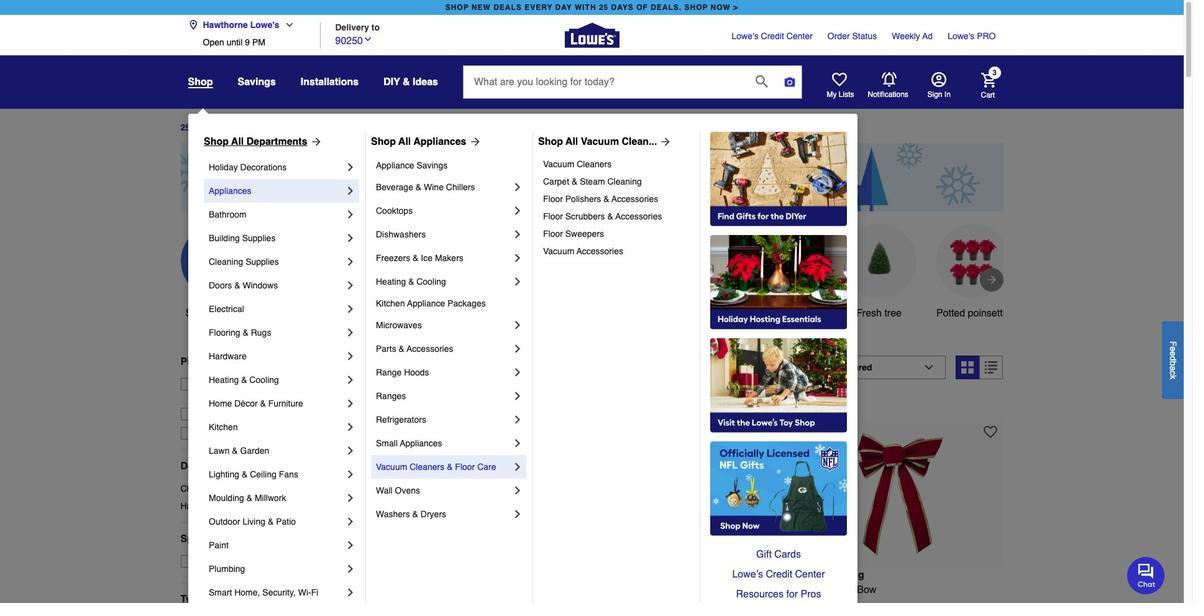 Task type: locate. For each thing, give the bounding box(es) containing it.
1 horizontal spatial kitchen
[[376, 298, 405, 308]]

lawn & garden link
[[209, 439, 344, 463]]

accessories up floor sweepers link
[[616, 211, 663, 221]]

0 vertical spatial kitchen
[[376, 298, 405, 308]]

1 vertical spatial cleaners
[[410, 462, 445, 472]]

1 horizontal spatial pickup
[[243, 379, 269, 389]]

lights
[[453, 599, 479, 603], [692, 599, 718, 603]]

1 vertical spatial plug-
[[581, 599, 604, 603]]

shop up the vacuum cleaners
[[539, 136, 563, 147]]

all for deals
[[211, 308, 222, 319]]

weekly ad link
[[892, 30, 933, 42]]

ft
[[443, 584, 448, 595], [658, 584, 664, 595]]

incandescent inside 100-count 20.62-ft multicolor incandescent plug-in christmas string lights
[[712, 584, 771, 595]]

0 vertical spatial hawthorne
[[203, 20, 248, 30]]

resources
[[737, 589, 784, 600]]

now
[[711, 3, 731, 12]]

chevron right image for 'lighting & ceiling fans' link
[[344, 468, 357, 481]]

holiday inside holiday living 8.5-in w red bow
[[797, 569, 833, 581]]

appliances up appliance savings link in the left top of the page
[[414, 136, 467, 147]]

hawthorne inside button
[[203, 20, 248, 30]]

savings button
[[238, 71, 276, 93], [464, 224, 539, 321]]

arrow right image up holiday decorations link
[[308, 136, 322, 148]]

chevron right image for outdoor living & patio
[[344, 515, 357, 528]]

cleaning down building
[[209, 257, 243, 267]]

paint link
[[209, 534, 344, 557]]

2 horizontal spatial savings
[[484, 308, 519, 319]]

1 vertical spatial supplies
[[246, 257, 279, 267]]

credit up 'resources for pros' link on the right bottom of page
[[766, 569, 793, 580]]

lowe's
[[250, 20, 280, 30], [732, 31, 759, 41], [948, 31, 975, 41], [244, 392, 271, 402]]

chevron down image
[[280, 20, 295, 30], [363, 34, 373, 44]]

lowe's credit center
[[733, 569, 826, 580]]

cleaners up the carpet & steam cleaning
[[577, 159, 612, 169]]

christmas inside 100-count 20.62-ft multicolor incandescent plug-in christmas string lights
[[615, 599, 660, 603]]

offers
[[218, 533, 248, 545]]

plug- inside holiday living 100-count 20.62-ft white incandescent plug- in christmas string lights
[[541, 584, 564, 595]]

floor
[[543, 194, 563, 204], [543, 211, 563, 221], [543, 229, 563, 239], [455, 462, 475, 472]]

lowe's credit center link
[[732, 30, 813, 42]]

heating down the pickup & delivery
[[209, 375, 239, 385]]

living down hanukkah decorations "link" in the left of the page
[[243, 517, 266, 527]]

shop all vacuum clean...
[[539, 136, 658, 147]]

25 days of deals link
[[181, 123, 250, 133]]

cooling up the hawthorne lowe's & nearby stores button
[[250, 375, 279, 385]]

1 horizontal spatial heart outline image
[[985, 425, 998, 439]]

2 string from the left
[[663, 599, 689, 603]]

visit the lowe's toy shop. image
[[711, 338, 848, 433]]

in down the parts & accessories link
[[456, 362, 467, 379]]

cooling up kitchen appliance packages
[[417, 277, 446, 287]]

25 days of deals. shop new deals every day. while supplies last. image
[[181, 143, 1004, 211]]

all inside button
[[211, 308, 222, 319]]

0 horizontal spatial cooling
[[250, 375, 279, 385]]

1 vertical spatial kitchen
[[209, 422, 238, 432]]

fast delivery
[[199, 428, 250, 438]]

kitchen
[[376, 298, 405, 308], [209, 422, 238, 432]]

vacuum inside "link"
[[376, 462, 408, 472]]

25 right with
[[599, 3, 609, 12]]

2 e from the top
[[1169, 351, 1179, 356]]

100-
[[365, 584, 385, 595], [581, 584, 601, 595]]

1 horizontal spatial 20.62-
[[630, 584, 658, 595]]

0 horizontal spatial 25
[[181, 123, 190, 133]]

chevron right image for the topmost the heating & cooling link
[[512, 275, 524, 288]]

heating & cooling down freezers & ice makers
[[376, 277, 446, 287]]

hawthorne lowe's & nearby stores button
[[199, 390, 334, 403]]

doors & windows link
[[209, 274, 344, 297]]

beverage
[[376, 182, 413, 192]]

small appliances
[[376, 438, 443, 448]]

shop new deals every day with 25 days of deals. shop now >
[[446, 3, 739, 12]]

floor up floor sweepers on the top of page
[[543, 211, 563, 221]]

1 vertical spatial appliance
[[407, 298, 445, 308]]

arrow right image inside shop all departments link
[[308, 136, 322, 148]]

kitchen inside kitchen link
[[209, 422, 238, 432]]

shop down open
[[188, 76, 213, 88]]

1 horizontal spatial living
[[404, 569, 433, 581]]

2 lights from the left
[[692, 599, 718, 603]]

0 vertical spatial cleaners
[[577, 159, 612, 169]]

chevron right image for dishwashers link
[[512, 228, 524, 241]]

0 horizontal spatial heating & cooling
[[209, 375, 279, 385]]

ft inside 100-count 20.62-ft multicolor incandescent plug-in christmas string lights
[[658, 584, 664, 595]]

cleaners inside "link"
[[410, 462, 445, 472]]

0 vertical spatial cleaning
[[608, 177, 642, 187]]

savings up wine
[[417, 160, 448, 170]]

1 lights from the left
[[453, 599, 479, 603]]

0 horizontal spatial compare
[[388, 398, 423, 408]]

0 horizontal spatial heart outline image
[[769, 425, 782, 439]]

kitchen appliance packages
[[376, 298, 486, 308]]

1 shop from the left
[[204, 136, 229, 147]]

f
[[1169, 341, 1179, 346]]

1 horizontal spatial heating & cooling link
[[376, 270, 512, 294]]

chevron right image for lawn & garden
[[344, 445, 357, 457]]

credit for lowe's
[[766, 569, 793, 580]]

chevron right image for electrical link
[[344, 303, 357, 315]]

pickup up the hawthorne lowe's & nearby stores button
[[243, 379, 269, 389]]

deals right the of
[[227, 123, 250, 133]]

1 horizontal spatial count
[[601, 584, 627, 595]]

for
[[787, 589, 799, 600]]

shop
[[204, 136, 229, 147], [371, 136, 396, 147], [539, 136, 563, 147]]

0 horizontal spatial white
[[451, 584, 476, 595]]

1 vertical spatial deals
[[225, 308, 250, 319]]

security,
[[263, 588, 296, 598]]

2 horizontal spatial in
[[945, 90, 951, 99]]

None search field
[[463, 65, 803, 110]]

2 count from the left
[[601, 584, 627, 595]]

in inside holiday living 100-count 20.62-ft white incandescent plug- in christmas string lights
[[365, 599, 373, 603]]

shop inside shop all vacuum clean... link
[[539, 136, 563, 147]]

0 horizontal spatial shop
[[204, 136, 229, 147]]

d
[[1169, 356, 1179, 361]]

products
[[394, 362, 451, 379]]

hawthorne inside button
[[199, 392, 241, 402]]

floor left 'sweepers'
[[543, 229, 563, 239]]

floor down carpet
[[543, 194, 563, 204]]

2 compare from the left
[[819, 398, 855, 408]]

0 vertical spatial supplies
[[242, 233, 276, 243]]

& left millwork
[[247, 493, 252, 503]]

1 vertical spatial in
[[814, 584, 822, 595]]

0 horizontal spatial chevron down image
[[280, 20, 295, 30]]

holiday down washers
[[365, 569, 401, 581]]

25 left days
[[181, 123, 190, 133]]

cooling for the topmost the heating & cooling link
[[417, 277, 446, 287]]

hawthorne up "open until 9 pm"
[[203, 20, 248, 30]]

hawthorne for hawthorne lowe's & nearby stores
[[199, 392, 241, 402]]

lowe's down >
[[732, 31, 759, 41]]

chevron right image for paint
[[344, 539, 357, 552]]

1 vertical spatial cooling
[[250, 375, 279, 385]]

accessories
[[612, 194, 659, 204], [616, 211, 663, 221], [577, 246, 624, 256], [407, 344, 454, 354]]

delivery
[[335, 22, 369, 32], [226, 356, 265, 367], [219, 428, 250, 438]]

wi-
[[298, 588, 311, 598]]

1 vertical spatial pickup
[[243, 379, 269, 389]]

shop inside shop all deals button
[[186, 308, 209, 319]]

1 horizontal spatial shop
[[685, 3, 708, 12]]

cleaners
[[577, 159, 612, 169], [410, 462, 445, 472]]

heating & cooling up décor
[[209, 375, 279, 385]]

& up store
[[216, 356, 223, 367]]

2 20.62- from the left
[[630, 584, 658, 595]]

heating & cooling for the bottom the heating & cooling link
[[209, 375, 279, 385]]

heating & cooling
[[376, 277, 446, 287], [209, 375, 279, 385]]

kitchen appliance packages link
[[376, 294, 524, 313]]

poinsettia
[[969, 308, 1011, 319]]

1 horizontal spatial cooling
[[417, 277, 446, 287]]

kitchen inside kitchen appliance packages link
[[376, 298, 405, 308]]

refrigerators link
[[376, 408, 512, 432]]

hawthorne down store
[[199, 392, 241, 402]]

0 vertical spatial heating & cooling
[[376, 277, 446, 287]]

0 vertical spatial departments
[[247, 136, 308, 147]]

vacuum cleaners link
[[543, 155, 691, 173]]

1 horizontal spatial lights
[[692, 599, 718, 603]]

all down 25 days of deals link
[[231, 136, 244, 147]]

supplies for cleaning supplies
[[246, 257, 279, 267]]

1 horizontal spatial string
[[663, 599, 689, 603]]

list view image
[[986, 361, 998, 374]]

appliance
[[376, 160, 414, 170], [407, 298, 445, 308]]

supplies up "windows"
[[246, 257, 279, 267]]

chevron right image for vacuum cleaners & floor care
[[512, 461, 524, 473]]

shop all deals button
[[181, 224, 255, 321]]

0 vertical spatial heating
[[376, 277, 406, 287]]

&
[[403, 76, 410, 88], [572, 177, 578, 187], [416, 182, 422, 192], [604, 194, 610, 204], [608, 211, 614, 221], [413, 253, 419, 263], [409, 277, 414, 287], [235, 280, 240, 290], [243, 328, 249, 338], [399, 344, 405, 354], [216, 356, 223, 367], [241, 375, 247, 385], [273, 392, 279, 402], [260, 399, 266, 409], [232, 446, 238, 456], [447, 462, 453, 472], [242, 469, 248, 479], [247, 493, 252, 503], [413, 509, 418, 519], [268, 517, 274, 527]]

decorations for hanukkah decorations
[[222, 501, 269, 511]]

chevron right image for flooring & rugs link
[[344, 326, 357, 339]]

hawthorne lowe's
[[203, 20, 280, 30]]

fans
[[279, 469, 298, 479]]

0 horizontal spatial savings
[[238, 76, 276, 88]]

& left ice at the left top
[[413, 253, 419, 263]]

diy & ideas button
[[384, 71, 438, 93]]

vacuum for vacuum accessories
[[543, 246, 575, 256]]

1 vertical spatial shop
[[186, 308, 209, 319]]

shop all appliances
[[371, 136, 467, 147]]

0 horizontal spatial 20.62-
[[414, 584, 443, 595]]

0 vertical spatial heating & cooling link
[[376, 270, 512, 294]]

lowe's home improvement logo image
[[565, 8, 620, 62]]

1 horizontal spatial compare
[[819, 398, 855, 408]]

supplies up cleaning supplies
[[242, 233, 276, 243]]

center up 8.5-
[[796, 569, 826, 580]]

0 vertical spatial plug-
[[541, 584, 564, 595]]

polishers
[[566, 194, 602, 204]]

1 vertical spatial white
[[451, 584, 476, 595]]

nearby
[[281, 392, 308, 402]]

delivery up the free store pickup today at:
[[226, 356, 265, 367]]

5013254527 element
[[797, 397, 855, 410]]

millwork
[[255, 493, 286, 503]]

vacuum up carpet
[[543, 159, 575, 169]]

holiday down the of
[[209, 162, 238, 172]]

departments
[[247, 136, 308, 147], [181, 461, 241, 472]]

1 vertical spatial credit
[[766, 569, 793, 580]]

& up the floor scrubbers & accessories
[[604, 194, 610, 204]]

vacuum down floor sweepers on the top of page
[[543, 246, 575, 256]]

chevron right image for cleaning supplies
[[344, 256, 357, 268]]

special offers
[[181, 533, 248, 545]]

vacuum
[[581, 136, 619, 147], [543, 159, 575, 169], [543, 246, 575, 256], [376, 462, 408, 472]]

floor left care
[[455, 462, 475, 472]]

savings up '198 products in holiday decorations'
[[484, 308, 519, 319]]

pm
[[252, 37, 265, 47]]

2 ft from the left
[[658, 584, 664, 595]]

198
[[365, 362, 390, 379]]

compare inside 1001813120 element
[[388, 398, 423, 408]]

floor for floor sweepers
[[543, 229, 563, 239]]

location image
[[188, 20, 198, 30]]

1 vertical spatial 25
[[181, 123, 190, 133]]

1 vertical spatial heating
[[209, 375, 239, 385]]

0 horizontal spatial plug-
[[541, 584, 564, 595]]

grid view image
[[962, 361, 975, 374]]

0 vertical spatial in
[[456, 362, 467, 379]]

shop left now
[[685, 3, 708, 12]]

kitchen for kitchen
[[209, 422, 238, 432]]

moulding & millwork
[[209, 493, 286, 503]]

appliance up beverage
[[376, 160, 414, 170]]

vacuum for vacuum cleaners
[[543, 159, 575, 169]]

heating & cooling link
[[376, 270, 512, 294], [209, 368, 344, 392]]

shop down 25 days of deals link
[[204, 136, 229, 147]]

lowe's up pm
[[250, 20, 280, 30]]

deals up flooring & rugs
[[225, 308, 250, 319]]

shop all departments
[[204, 136, 308, 147]]

0 vertical spatial white
[[772, 308, 798, 319]]

ideas
[[413, 76, 438, 88]]

1 horizontal spatial chevron down image
[[363, 34, 373, 44]]

& left rugs
[[243, 328, 249, 338]]

lawn & garden
[[209, 446, 269, 456]]

lowe's down the free store pickup today at:
[[244, 392, 271, 402]]

chevron right image
[[344, 161, 357, 173], [344, 185, 357, 197], [344, 208, 357, 221], [512, 228, 524, 241], [512, 252, 524, 264], [512, 275, 524, 288], [344, 303, 357, 315], [512, 319, 524, 331], [344, 326, 357, 339], [512, 343, 524, 355], [344, 374, 357, 386], [512, 390, 524, 402], [512, 414, 524, 426], [344, 421, 357, 433], [512, 437, 524, 450], [344, 468, 357, 481], [512, 484, 524, 497], [344, 586, 357, 599]]

floor sweepers link
[[543, 225, 691, 243]]

departments element
[[181, 460, 345, 472]]

departments down lawn
[[181, 461, 241, 472]]

windows
[[243, 280, 278, 290]]

1 vertical spatial appliances
[[209, 186, 252, 196]]

arrow right image up poinsettia
[[986, 273, 998, 286]]

Search Query text field
[[464, 66, 746, 98]]

appliance up microwaves link
[[407, 298, 445, 308]]

2 horizontal spatial living
[[836, 569, 865, 581]]

holiday inside holiday living 100-count 20.62-ft white incandescent plug- in christmas string lights
[[365, 569, 401, 581]]

& left ceiling
[[242, 469, 248, 479]]

savings
[[238, 76, 276, 88], [417, 160, 448, 170], [484, 308, 519, 319]]

100- inside holiday living 100-count 20.62-ft white incandescent plug- in christmas string lights
[[365, 584, 385, 595]]

shop all appliances link
[[371, 134, 482, 149]]

savings button right makers
[[464, 224, 539, 321]]

kitchen up microwaves
[[376, 298, 405, 308]]

e
[[1169, 346, 1179, 351], [1169, 351, 1179, 356]]

1 horizontal spatial 100-
[[581, 584, 601, 595]]

0 horizontal spatial in
[[365, 599, 373, 603]]

delivery up 90250 in the top of the page
[[335, 22, 369, 32]]

chevron right image for wall ovens link
[[512, 484, 524, 497]]

b
[[1169, 361, 1179, 366]]

& inside "link"
[[447, 462, 453, 472]]

living down washers & dryers
[[404, 569, 433, 581]]

2 incandescent from the left
[[712, 584, 771, 595]]

0 horizontal spatial count
[[385, 584, 412, 595]]

0 vertical spatial shop
[[188, 76, 213, 88]]

shop button
[[188, 76, 213, 88]]

0 vertical spatial center
[[787, 31, 813, 41]]

floor for floor polishers & accessories
[[543, 194, 563, 204]]

1 horizontal spatial in
[[604, 599, 613, 603]]

in inside 100-count 20.62-ft multicolor incandescent plug-in christmas string lights
[[604, 599, 613, 603]]

patio
[[276, 517, 296, 527]]

living inside holiday living 100-count 20.62-ft white incandescent plug- in christmas string lights
[[404, 569, 433, 581]]

kitchen down home
[[209, 422, 238, 432]]

in left w
[[814, 584, 822, 595]]

cleaning down vacuum cleaners link
[[608, 177, 642, 187]]

1 incandescent from the left
[[479, 584, 538, 595]]

3 shop from the left
[[539, 136, 563, 147]]

cleaning inside cleaning supplies link
[[209, 257, 243, 267]]

1 horizontal spatial heating
[[376, 277, 406, 287]]

center left "order"
[[787, 31, 813, 41]]

all for departments
[[231, 136, 244, 147]]

white inside holiday living 100-count 20.62-ft white incandescent plug- in christmas string lights
[[451, 584, 476, 595]]

chevron right image for the ranges link
[[512, 390, 524, 402]]

1 horizontal spatial savings
[[417, 160, 448, 170]]

lowe's credit center link
[[711, 565, 848, 585]]

savings down pm
[[238, 76, 276, 88]]

e up the d
[[1169, 346, 1179, 351]]

hawthorne for hawthorne lowe's
[[203, 20, 248, 30]]

sign in button
[[928, 72, 951, 99]]

shop left electrical
[[186, 308, 209, 319]]

appliances up bathroom
[[209, 186, 252, 196]]

all up appliance savings
[[399, 136, 411, 147]]

heating down freezers
[[376, 277, 406, 287]]

0 horizontal spatial shop
[[446, 3, 469, 12]]

& up wall ovens link
[[447, 462, 453, 472]]

2 horizontal spatial arrow right image
[[986, 273, 998, 286]]

1 shop from the left
[[446, 3, 469, 12]]

& right décor
[[260, 399, 266, 409]]

decorations for christmas decorations
[[222, 484, 269, 494]]

plug-
[[541, 584, 564, 595], [581, 599, 604, 603]]

shop inside shop all appliances link
[[371, 136, 396, 147]]

appliances up vacuum cleaners & floor care
[[400, 438, 443, 448]]

1 horizontal spatial heating & cooling
[[376, 277, 446, 287]]

care
[[478, 462, 497, 472]]

search image
[[756, 75, 769, 87]]

1 vertical spatial departments
[[181, 461, 241, 472]]

shop inside shop all departments link
[[204, 136, 229, 147]]

living for patio
[[243, 517, 266, 527]]

credit up the 'search' image
[[761, 31, 785, 41]]

holiday up 8.5-
[[797, 569, 833, 581]]

1 ft from the left
[[443, 584, 448, 595]]

chevron right image for bathroom link
[[344, 208, 357, 221]]

cooling for the bottom the heating & cooling link
[[250, 375, 279, 385]]

hardware
[[209, 351, 247, 361]]

heart outline image
[[769, 425, 782, 439], [985, 425, 998, 439]]

shop left new
[[446, 3, 469, 12]]

1 horizontal spatial savings button
[[464, 224, 539, 321]]

2 100- from the left
[[581, 584, 601, 595]]

decorations for holiday decorations
[[240, 162, 287, 172]]

1 20.62- from the left
[[414, 584, 443, 595]]

camera image
[[784, 76, 797, 88]]

chevron right image for kitchen link in the bottom of the page
[[344, 421, 357, 433]]

moulding & millwork link
[[209, 486, 344, 510]]

weekly ad
[[892, 31, 933, 41]]

arrow right image for shop all departments
[[308, 136, 322, 148]]

e up b
[[1169, 351, 1179, 356]]

1 e from the top
[[1169, 346, 1179, 351]]

delivery up lawn & garden
[[219, 428, 250, 438]]

savings button down pm
[[238, 71, 276, 93]]

compare inside the "5013254527" element
[[819, 398, 855, 408]]

1 vertical spatial savings button
[[464, 224, 539, 321]]

chevron right image for freezers & ice makers link on the left top of page
[[512, 252, 524, 264]]

90250 button
[[335, 32, 373, 48]]

ice
[[421, 253, 433, 263]]

string inside 100-count 20.62-ft multicolor incandescent plug-in christmas string lights
[[663, 599, 689, 603]]

compare for the "5013254527" element
[[819, 398, 855, 408]]

decorations inside "link"
[[222, 501, 269, 511]]

& right store
[[241, 375, 247, 385]]

1 horizontal spatial arrow right image
[[467, 136, 482, 148]]

1 count from the left
[[385, 584, 412, 595]]

0 horizontal spatial arrow right image
[[308, 136, 322, 148]]

0 horizontal spatial incandescent
[[479, 584, 538, 595]]

2 shop from the left
[[371, 136, 396, 147]]

arrow right image up appliance savings link in the left top of the page
[[467, 136, 482, 148]]

living inside holiday living 8.5-in w red bow
[[836, 569, 865, 581]]

potted
[[937, 308, 966, 319]]

outdoor living & patio
[[209, 517, 296, 527]]

1 horizontal spatial plug-
[[581, 599, 604, 603]]

living up red
[[836, 569, 865, 581]]

arrow right image inside shop all appliances link
[[467, 136, 482, 148]]

bathroom link
[[209, 203, 344, 226]]

lowe's inside button
[[244, 392, 271, 402]]

1 vertical spatial center
[[796, 569, 826, 580]]

1 compare from the left
[[388, 398, 423, 408]]

20.62- inside 100-count 20.62-ft multicolor incandescent plug-in christmas string lights
[[630, 584, 658, 595]]

1 horizontal spatial cleaning
[[608, 177, 642, 187]]

0 vertical spatial delivery
[[335, 22, 369, 32]]

all up flooring
[[211, 308, 222, 319]]

cleaning inside carpet & steam cleaning link
[[608, 177, 642, 187]]

0 horizontal spatial string
[[424, 599, 450, 603]]

cleaners up wall ovens link
[[410, 462, 445, 472]]

chevron right image for beverage & wine chillers
[[512, 181, 524, 193]]

arrow right image for shop all appliances
[[467, 136, 482, 148]]

chevron right image for home décor & furniture
[[344, 397, 357, 410]]

arrow right image
[[658, 136, 672, 148]]

shop for shop all appliances
[[371, 136, 396, 147]]

deals inside button
[[225, 308, 250, 319]]

lowe's home improvement account image
[[932, 72, 947, 87]]

0 horizontal spatial ft
[[443, 584, 448, 595]]

holiday hosting essentials. image
[[711, 235, 848, 330]]

heating & cooling for the topmost the heating & cooling link
[[376, 277, 446, 287]]

beverage & wine chillers
[[376, 182, 475, 192]]

1 horizontal spatial shop
[[371, 136, 396, 147]]

1 horizontal spatial christmas
[[376, 599, 421, 603]]

& right parts
[[399, 344, 405, 354]]

tree
[[885, 308, 902, 319]]

0 horizontal spatial living
[[243, 517, 266, 527]]

potted poinsettia
[[937, 308, 1011, 319]]

0 vertical spatial savings button
[[238, 71, 276, 93]]

1 horizontal spatial ft
[[658, 584, 664, 595]]

0 vertical spatial cooling
[[417, 277, 446, 287]]

appliance savings link
[[376, 155, 524, 175]]

vacuum down small
[[376, 462, 408, 472]]

shop up appliance savings
[[371, 136, 396, 147]]

string
[[424, 599, 450, 603], [663, 599, 689, 603]]

2 horizontal spatial shop
[[539, 136, 563, 147]]

chevron right image for moulding & millwork
[[344, 492, 357, 504]]

all up the vacuum cleaners
[[566, 136, 578, 147]]

holiday for holiday living 8.5-in w red bow
[[797, 569, 833, 581]]

building supplies link
[[209, 226, 344, 250]]

arrow right image
[[308, 136, 322, 148], [467, 136, 482, 148], [986, 273, 998, 286]]

to
[[372, 22, 380, 32]]

chevron right image
[[512, 181, 524, 193], [512, 205, 524, 217], [344, 232, 357, 244], [344, 256, 357, 268], [344, 279, 357, 292], [344, 350, 357, 363], [512, 366, 524, 379], [344, 397, 357, 410], [344, 445, 357, 457], [512, 461, 524, 473], [344, 492, 357, 504], [512, 508, 524, 520], [344, 515, 357, 528], [344, 539, 357, 552], [344, 563, 357, 575]]

1 string from the left
[[424, 599, 450, 603]]

0 vertical spatial credit
[[761, 31, 785, 41]]

furniture
[[268, 399, 303, 409]]

store
[[220, 379, 240, 389]]

1 100- from the left
[[365, 584, 385, 595]]

1 horizontal spatial in
[[814, 584, 822, 595]]

supplies inside "link"
[[242, 233, 276, 243]]



Task type: describe. For each thing, give the bounding box(es) containing it.
all for vacuum
[[566, 136, 578, 147]]

holiday living 8.5-in w red bow
[[797, 569, 877, 595]]

center for lowe's credit center
[[787, 31, 813, 41]]

0 horizontal spatial in
[[456, 362, 467, 379]]

2 shop from the left
[[685, 3, 708, 12]]

lighting & ceiling fans link
[[209, 463, 344, 486]]

resources for pros
[[737, 589, 822, 600]]

lowe's home improvement cart image
[[982, 72, 996, 87]]

outdoor living & patio link
[[209, 510, 344, 534]]

2 vertical spatial appliances
[[400, 438, 443, 448]]

9
[[245, 37, 250, 47]]

days
[[193, 123, 214, 133]]

vacuum cleaners
[[543, 159, 612, 169]]

free store pickup today at:
[[199, 379, 307, 389]]

2 vertical spatial delivery
[[219, 428, 250, 438]]

0 vertical spatial appliance
[[376, 160, 414, 170]]

kitchen for kitchen appliance packages
[[376, 298, 405, 308]]

0 horizontal spatial savings button
[[238, 71, 276, 93]]

small appliances link
[[376, 432, 512, 455]]

ovens
[[395, 486, 420, 496]]

shop new deals every day with 25 days of deals. shop now > link
[[443, 0, 741, 15]]

vacuum accessories
[[543, 246, 624, 256]]

vacuum accessories link
[[543, 243, 691, 260]]

cleaners for vacuum cleaners & floor care
[[410, 462, 445, 472]]

wine
[[424, 182, 444, 192]]

string inside holiday living 100-count 20.62-ft white incandescent plug- in christmas string lights
[[424, 599, 450, 603]]

living for in
[[836, 569, 865, 581]]

fresh
[[857, 308, 882, 319]]

smart home, security, wi-fi
[[209, 588, 319, 598]]

shop for shop all vacuum clean...
[[539, 136, 563, 147]]

today
[[271, 379, 294, 389]]

on sale
[[203, 556, 234, 566]]

ft inside holiday living 100-count 20.62-ft white incandescent plug- in christmas string lights
[[443, 584, 448, 595]]

christmas inside holiday living 100-count 20.62-ft white incandescent plug- in christmas string lights
[[376, 599, 421, 603]]

home décor & furniture
[[209, 399, 303, 409]]

in inside button
[[945, 90, 951, 99]]

f e e d b a c k button
[[1163, 321, 1185, 399]]

lights inside holiday living 100-count 20.62-ft white incandescent plug- in christmas string lights
[[453, 599, 479, 603]]

smart home, security, wi-fi link
[[209, 581, 344, 603]]

kitchen link
[[209, 415, 344, 439]]

lowe's left pro on the right top of page
[[948, 31, 975, 41]]

& right diy
[[403, 76, 410, 88]]

of
[[637, 3, 648, 12]]

sale
[[217, 556, 234, 566]]

weekly
[[892, 31, 921, 41]]

& down the vacuum cleaners
[[572, 177, 578, 187]]

chevron right image for appliances link
[[344, 185, 357, 197]]

incandescent inside holiday living 100-count 20.62-ft white incandescent plug- in christmas string lights
[[479, 584, 538, 595]]

shop for shop all departments
[[204, 136, 229, 147]]

doors & windows
[[209, 280, 278, 290]]

shop for shop all deals
[[186, 308, 209, 319]]

plumbing link
[[209, 557, 344, 581]]

0 horizontal spatial departments
[[181, 461, 241, 472]]

chevron right image for refrigerators link
[[512, 414, 524, 426]]

accessories up products
[[407, 344, 454, 354]]

k
[[1169, 375, 1179, 379]]

stores
[[310, 392, 334, 402]]

electrical
[[209, 304, 244, 314]]

lowe's home improvement lists image
[[832, 72, 847, 87]]

& left wine
[[416, 182, 422, 192]]

lowe's pro
[[948, 31, 996, 41]]

living for count
[[404, 569, 433, 581]]

day
[[556, 3, 572, 12]]

electrical link
[[209, 297, 344, 321]]

chevron down image inside 90250 button
[[363, 34, 373, 44]]

1 vertical spatial delivery
[[226, 356, 265, 367]]

diy
[[384, 76, 400, 88]]

& down floor polishers & accessories link
[[608, 211, 614, 221]]

find gifts for the diyer. image
[[711, 132, 848, 226]]

hanging decoration
[[667, 308, 714, 334]]

supplies for building supplies
[[242, 233, 276, 243]]

carpet
[[543, 177, 570, 187]]

chevron right image for the bottom the heating & cooling link
[[344, 374, 357, 386]]

at:
[[297, 379, 307, 389]]

count inside holiday living 100-count 20.62-ft white incandescent plug- in christmas string lights
[[385, 584, 412, 595]]

led button
[[370, 224, 444, 321]]

open until 9 pm
[[203, 37, 265, 47]]

building
[[209, 233, 240, 243]]

rugs
[[251, 328, 271, 338]]

cleaners for vacuum cleaners
[[577, 159, 612, 169]]

& left patio
[[268, 517, 274, 527]]

ranges link
[[376, 384, 512, 408]]

chevron right image for small appliances link
[[512, 437, 524, 450]]

microwaves link
[[376, 313, 512, 337]]

chevron right image for holiday decorations link
[[344, 161, 357, 173]]

0 vertical spatial appliances
[[414, 136, 467, 147]]

100- inside 100-count 20.62-ft multicolor incandescent plug-in christmas string lights
[[581, 584, 601, 595]]

2 heart outline image from the left
[[985, 425, 998, 439]]

shop for shop
[[188, 76, 213, 88]]

& down freezers & ice makers
[[409, 277, 414, 287]]

1 heart outline image from the left
[[769, 425, 782, 439]]

pickup & delivery
[[181, 356, 265, 367]]

0 horizontal spatial christmas
[[181, 484, 220, 494]]

lowe's home improvement notification center image
[[882, 72, 897, 87]]

chevron right image for microwaves link
[[512, 319, 524, 331]]

appliances link
[[209, 179, 344, 203]]

1 horizontal spatial departments
[[247, 136, 308, 147]]

center for lowe's credit center
[[796, 569, 826, 580]]

0 vertical spatial 25
[[599, 3, 609, 12]]

multicolor
[[667, 584, 709, 595]]

fast
[[199, 428, 216, 438]]

ranges
[[376, 391, 406, 401]]

chat invite button image
[[1128, 557, 1166, 594]]

20.62- inside holiday living 100-count 20.62-ft white incandescent plug- in christmas string lights
[[414, 584, 443, 595]]

90250
[[335, 35, 363, 46]]

chevron right image for building supplies
[[344, 232, 357, 244]]

cleaning supplies link
[[209, 250, 344, 274]]

days
[[612, 3, 634, 12]]

accessories down 'sweepers'
[[577, 246, 624, 256]]

& right doors
[[235, 280, 240, 290]]

& down 'today' at the bottom left
[[273, 392, 279, 402]]

& right lawn
[[232, 446, 238, 456]]

1001813120 element
[[365, 397, 423, 410]]

range hoods
[[376, 367, 429, 377]]

compare for 1001813120 element
[[388, 398, 423, 408]]

holiday down the parts & accessories link
[[471, 362, 525, 379]]

floor inside "link"
[[455, 462, 475, 472]]

25 days of deals
[[181, 123, 250, 133]]

floor polishers & accessories link
[[543, 190, 691, 208]]

on
[[203, 556, 215, 566]]

parts & accessories
[[376, 344, 454, 354]]

microwaves
[[376, 320, 422, 330]]

gift
[[757, 549, 772, 560]]

range hoods link
[[376, 361, 512, 384]]

gift cards
[[757, 549, 802, 560]]

198 products in holiday decorations
[[365, 362, 616, 379]]

hardware link
[[209, 344, 344, 368]]

shop all vacuum clean... link
[[539, 134, 672, 149]]

all for appliances
[[399, 136, 411, 147]]

vacuum up vacuum cleaners link
[[581, 136, 619, 147]]

1 vertical spatial heating & cooling link
[[209, 368, 344, 392]]

& left the dryers
[[413, 509, 418, 519]]

holiday for holiday decorations
[[209, 162, 238, 172]]

chevron right image for doors & windows
[[344, 279, 357, 292]]

wall ovens link
[[376, 479, 512, 502]]

lowe's inside button
[[250, 20, 280, 30]]

resources for pros link
[[711, 585, 848, 603]]

my lists
[[827, 90, 855, 99]]

lighting & ceiling fans
[[209, 469, 298, 479]]

holiday for holiday living 100-count 20.62-ft white incandescent plug- in christmas string lights
[[365, 569, 401, 581]]

chevron right image for cooktops
[[512, 205, 524, 217]]

free
[[199, 379, 217, 389]]

decoration
[[667, 323, 714, 334]]

white inside button
[[772, 308, 798, 319]]

0 horizontal spatial pickup
[[181, 356, 213, 367]]

vacuum for vacuum cleaners & floor care
[[376, 462, 408, 472]]

chevron right image for the parts & accessories link
[[512, 343, 524, 355]]

carpet & steam cleaning
[[543, 177, 642, 187]]

1 vertical spatial savings
[[417, 160, 448, 170]]

floor for floor scrubbers & accessories
[[543, 211, 563, 221]]

0 vertical spatial deals
[[227, 123, 250, 133]]

chevron right image for range hoods
[[512, 366, 524, 379]]

appliance savings
[[376, 160, 448, 170]]

chevron right image for plumbing
[[344, 563, 357, 575]]

parts
[[376, 344, 397, 354]]

parts & accessories link
[[376, 337, 512, 361]]

installations
[[301, 76, 359, 88]]

plug- inside 100-count 20.62-ft multicolor incandescent plug-in christmas string lights
[[581, 599, 604, 603]]

chevron right image for the smart home, security, wi-fi link
[[344, 586, 357, 599]]

chevron right image for hardware
[[344, 350, 357, 363]]

my lists link
[[827, 72, 855, 99]]

cleaning supplies
[[209, 257, 279, 267]]

officially licensed n f l gifts. shop now. image
[[711, 441, 848, 536]]

holiday living 100-count 20.62-ft white incandescent plug- in christmas string lights
[[365, 569, 564, 603]]

0 vertical spatial savings
[[238, 76, 276, 88]]

in inside holiday living 8.5-in w red bow
[[814, 584, 822, 595]]

a
[[1169, 366, 1179, 370]]

chevron right image for washers & dryers
[[512, 508, 524, 520]]

every
[[525, 3, 553, 12]]

8.5-
[[797, 584, 814, 595]]

2 vertical spatial savings
[[484, 308, 519, 319]]

christmas decorations
[[181, 484, 269, 494]]

count inside 100-count 20.62-ft multicolor incandescent plug-in christmas string lights
[[601, 584, 627, 595]]

refrigerators
[[376, 415, 427, 425]]

credit for lowe's
[[761, 31, 785, 41]]

& inside "link"
[[260, 399, 266, 409]]

3
[[993, 69, 997, 77]]

pros
[[801, 589, 822, 600]]

chevron down image inside hawthorne lowe's button
[[280, 20, 295, 30]]

clean...
[[622, 136, 658, 147]]

accessories up the floor scrubbers & accessories link
[[612, 194, 659, 204]]

vacuum cleaners & floor care
[[376, 462, 497, 472]]

ad
[[923, 31, 933, 41]]

floor sweepers
[[543, 229, 604, 239]]

lights inside 100-count 20.62-ft multicolor incandescent plug-in christmas string lights
[[692, 599, 718, 603]]

small
[[376, 438, 398, 448]]

wall ovens
[[376, 486, 420, 496]]

hanukkah
[[181, 501, 220, 511]]



Task type: vqa. For each thing, say whether or not it's contained in the screenshot.
by
no



